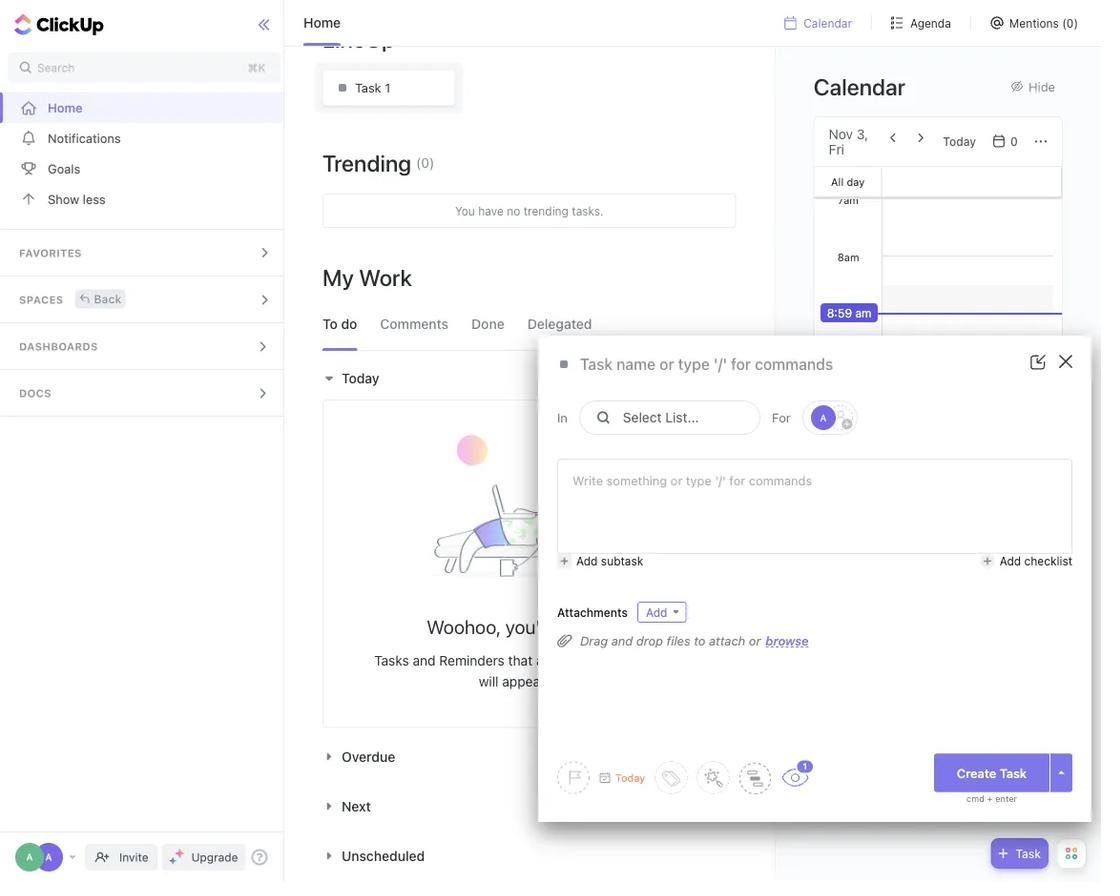 Task type: locate. For each thing, give the bounding box(es) containing it.
today inside button
[[943, 135, 976, 148]]

add for add subtask
[[576, 555, 598, 568]]

select list... button
[[579, 401, 761, 436]]

0 vertical spatial (0)
[[1063, 16, 1079, 30]]

sparkle svg 2 image
[[169, 858, 177, 865]]

tasks.
[[572, 204, 604, 218]]

mentions (0)
[[1010, 16, 1079, 30]]

and inside tasks and reminders that are scheduled for today will appear here.
[[413, 653, 436, 669]]

nov 3, fri
[[829, 126, 869, 157]]

woohoo, you're all done!
[[427, 616, 632, 639]]

notifications
[[48, 131, 121, 146]]

today left "0" dropdown button
[[943, 135, 976, 148]]

0 horizontal spatial 1
[[385, 81, 391, 95]]

0 vertical spatial today button
[[323, 371, 384, 387]]

add button
[[637, 602, 687, 623]]

7am
[[838, 194, 858, 206]]

nov 3, fri button
[[829, 126, 875, 157]]

task
[[1000, 766, 1027, 781], [1016, 848, 1041, 861]]

‎task 1
[[355, 81, 391, 95]]

and right tasks
[[413, 653, 436, 669]]

today button right "set priority" image
[[599, 772, 646, 784]]

appear
[[502, 674, 545, 690]]

delegated button
[[528, 299, 592, 350]]

files
[[667, 634, 691, 649]]

0 vertical spatial and
[[611, 634, 633, 649]]

today button down do on the left top of page
[[323, 371, 384, 387]]

docs
[[19, 388, 51, 400]]

1 button
[[781, 759, 815, 788]]

add subtask
[[576, 555, 644, 568]]

1 vertical spatial home
[[48, 101, 83, 115]]

3,
[[857, 126, 869, 142]]

task up enter
[[1000, 766, 1027, 781]]

0 horizontal spatial (0)
[[416, 155, 435, 171]]

trending
[[524, 204, 569, 218]]

will
[[479, 674, 499, 690]]

8:59 am
[[827, 306, 871, 320]]

add left "subtask"
[[576, 555, 598, 568]]

reminders
[[439, 653, 505, 669]]

overdue button
[[323, 749, 400, 765]]

task down enter
[[1016, 848, 1041, 861]]

2 horizontal spatial add
[[1000, 555, 1021, 568]]

⌘k
[[248, 61, 266, 74]]

calendar
[[804, 16, 852, 30], [814, 73, 906, 100]]

fri
[[829, 141, 845, 157]]

Task name or type '/' for commands text field
[[580, 355, 997, 375]]

my work tab list
[[313, 299, 746, 350]]

today
[[943, 135, 976, 148], [342, 371, 380, 387], [648, 653, 685, 669], [616, 772, 646, 784]]

home up 'notifications'
[[48, 101, 83, 115]]

mentions
[[1010, 16, 1059, 30]]

a button
[[805, 404, 855, 432]]

drop
[[636, 634, 663, 649]]

a inside dropdown button
[[820, 412, 827, 423]]

set priority element
[[557, 762, 590, 794]]

today button
[[323, 371, 384, 387], [599, 772, 646, 784]]

home
[[304, 15, 341, 31], [48, 101, 83, 115]]

1 horizontal spatial add
[[646, 606, 668, 619]]

search
[[37, 61, 75, 74]]

(0)
[[1063, 16, 1079, 30], [416, 155, 435, 171]]

unscheduled
[[342, 848, 425, 864]]

and
[[611, 634, 633, 649], [413, 653, 436, 669]]

done
[[472, 316, 505, 332]]

1 horizontal spatial 1
[[803, 762, 807, 772]]

2 horizontal spatial a
[[820, 412, 827, 423]]

you're
[[506, 616, 557, 639]]

select
[[623, 410, 662, 426]]

1 horizontal spatial and
[[611, 634, 633, 649]]

today button
[[936, 126, 984, 157]]

woohoo,
[[427, 616, 501, 639]]

comments button
[[380, 299, 449, 350]]

add left checklist
[[1000, 555, 1021, 568]]

add checklist
[[1000, 555, 1073, 568]]

‎task 1 link
[[323, 70, 455, 106]]

and inside drag and drop files to attach or browse
[[611, 634, 633, 649]]

(0) inside trending (0)
[[416, 155, 435, 171]]

create task
[[957, 766, 1027, 781]]

to
[[694, 634, 706, 649]]

0 vertical spatial 1
[[385, 81, 391, 95]]

1 vertical spatial (0)
[[416, 155, 435, 171]]

0 horizontal spatial home
[[48, 101, 83, 115]]

next
[[342, 799, 371, 815]]

add
[[576, 555, 598, 568], [1000, 555, 1021, 568], [646, 606, 668, 619]]

1 vertical spatial and
[[413, 653, 436, 669]]

to do button
[[323, 299, 357, 350]]

show less
[[48, 192, 106, 207]]

and up for
[[611, 634, 633, 649]]

attachments
[[557, 606, 628, 619]]

(0) right mentions
[[1063, 16, 1079, 30]]

add inside dropdown button
[[646, 606, 668, 619]]

0 horizontal spatial add
[[576, 555, 598, 568]]

delegated
[[528, 316, 592, 332]]

1 horizontal spatial (0)
[[1063, 16, 1079, 30]]

8:59
[[827, 306, 852, 320]]

to do
[[323, 316, 357, 332]]

favorites
[[19, 247, 82, 260]]

1 vertical spatial 1
[[803, 762, 807, 772]]

sidebar navigation
[[0, 0, 289, 883]]

home up ‎task 1 link
[[304, 15, 341, 31]]

(0) right trending
[[416, 155, 435, 171]]

list...
[[666, 410, 699, 426]]

cmd + enter
[[967, 795, 1018, 805]]

drag and drop files to attach or browse
[[580, 634, 809, 649]]

and for drag
[[611, 634, 633, 649]]

create
[[957, 766, 997, 781]]

1 vertical spatial task
[[1016, 848, 1041, 861]]

1 horizontal spatial today button
[[599, 772, 646, 784]]

0 horizontal spatial today button
[[323, 371, 384, 387]]

8am
[[837, 251, 859, 263]]

browse
[[766, 634, 809, 648]]

add up "drop"
[[646, 606, 668, 619]]

today down files
[[648, 653, 685, 669]]

0 vertical spatial home
[[304, 15, 341, 31]]

0 horizontal spatial and
[[413, 653, 436, 669]]

home link
[[0, 93, 289, 123]]

goals link
[[0, 154, 289, 184]]



Task type: vqa. For each thing, say whether or not it's contained in the screenshot.
Team Space link
no



Task type: describe. For each thing, give the bounding box(es) containing it.
(0) for mentions
[[1063, 16, 1079, 30]]

have
[[478, 204, 504, 218]]

upgrade link
[[162, 845, 246, 871]]

today inside tasks and reminders that are scheduled for today will appear here.
[[648, 653, 685, 669]]

back link
[[75, 290, 125, 309]]

‎task
[[355, 81, 381, 95]]

cmd
[[967, 795, 985, 805]]

subtask
[[601, 555, 644, 568]]

agenda
[[911, 16, 951, 30]]

0
[[1011, 135, 1018, 148]]

invite
[[119, 851, 148, 865]]

my work
[[323, 264, 412, 291]]

+
[[987, 795, 993, 805]]

to do tab panel
[[313, 358, 746, 878]]

today right "set priority" image
[[616, 772, 646, 784]]

that
[[508, 653, 533, 669]]

less
[[83, 192, 106, 207]]

0 horizontal spatial a
[[26, 852, 33, 863]]

done button
[[472, 299, 505, 350]]

or
[[749, 634, 761, 649]]

scheduled
[[559, 653, 623, 669]]

all day
[[831, 176, 865, 188]]

work
[[359, 264, 412, 291]]

here.
[[549, 674, 580, 690]]

back
[[94, 293, 122, 306]]

hide
[[1029, 79, 1056, 94]]

1 vertical spatial today button
[[599, 772, 646, 784]]

unscheduled button
[[323, 848, 430, 864]]

nov
[[829, 126, 853, 142]]

overdue
[[342, 749, 395, 765]]

my
[[323, 264, 354, 291]]

(0) for trending
[[416, 155, 435, 171]]

sparkle svg 1 image
[[175, 849, 185, 859]]

spaces
[[19, 294, 63, 306]]

upgrade
[[191, 851, 238, 865]]

tasks
[[374, 653, 409, 669]]

11am
[[836, 423, 861, 435]]

trending
[[323, 150, 412, 177]]

all
[[562, 616, 580, 639]]

lineup
[[323, 26, 395, 52]]

done!
[[585, 616, 632, 639]]

to
[[323, 316, 338, 332]]

0 button
[[988, 130, 1026, 153]]

1 vertical spatial calendar
[[814, 73, 906, 100]]

set priority image
[[557, 762, 590, 794]]

attach
[[709, 634, 746, 649]]

comments
[[380, 316, 449, 332]]

notifications link
[[0, 123, 289, 154]]

1 inside dropdown button
[[803, 762, 807, 772]]

0 vertical spatial task
[[1000, 766, 1027, 781]]

1 horizontal spatial home
[[304, 15, 341, 31]]

tasks and reminders that are scheduled for today will appear here.
[[374, 653, 685, 690]]

are
[[536, 653, 556, 669]]

checklist
[[1025, 555, 1073, 568]]

today down do on the left top of page
[[342, 371, 380, 387]]

enter
[[996, 795, 1018, 805]]

am
[[855, 306, 871, 320]]

home inside "sidebar" navigation
[[48, 101, 83, 115]]

you have no trending tasks.
[[455, 204, 604, 218]]

0 vertical spatial calendar
[[804, 16, 852, 30]]

no
[[507, 204, 520, 218]]

10am
[[835, 366, 861, 378]]

trending (0)
[[323, 150, 435, 177]]

show
[[48, 192, 79, 207]]

1 horizontal spatial a
[[45, 852, 52, 863]]

day
[[847, 176, 865, 188]]

in
[[557, 411, 568, 425]]

dashboards
[[19, 341, 98, 353]]

goals
[[48, 162, 80, 176]]

and for tasks
[[413, 653, 436, 669]]

select list...
[[623, 410, 699, 426]]

drag
[[580, 634, 608, 649]]

add for add checklist
[[1000, 555, 1021, 568]]

you
[[455, 204, 475, 218]]

for
[[627, 653, 644, 669]]

all
[[831, 176, 844, 188]]

do
[[341, 316, 357, 332]]

for
[[772, 411, 791, 425]]



